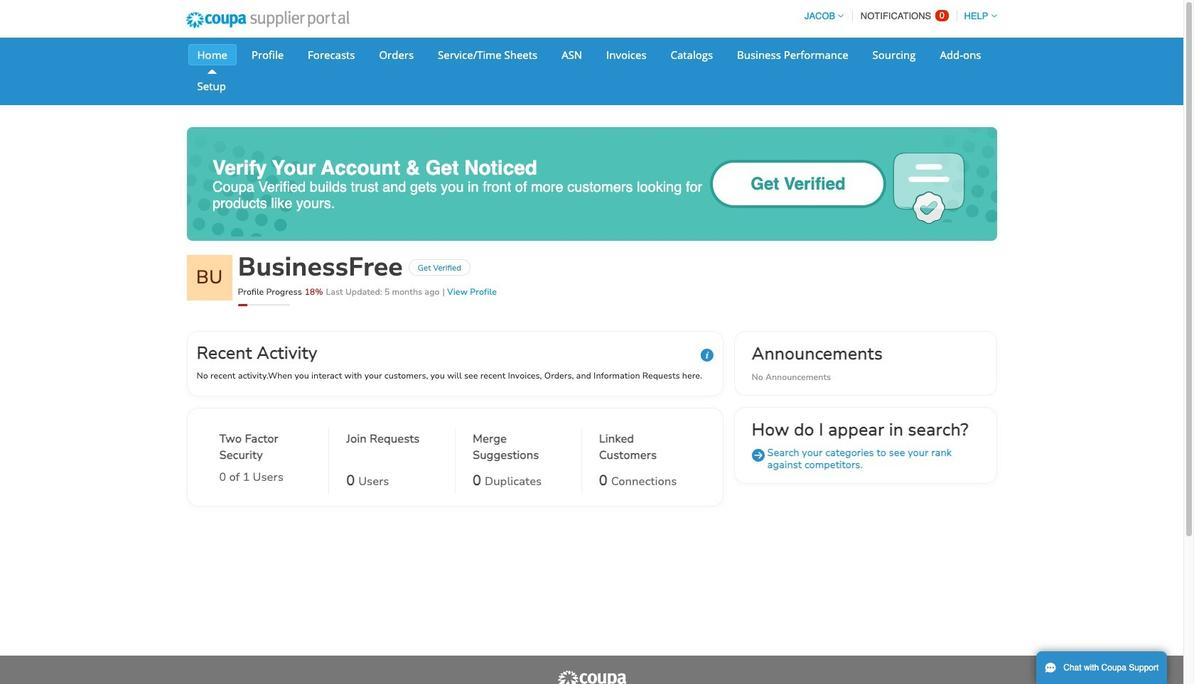 Task type: locate. For each thing, give the bounding box(es) containing it.
1 horizontal spatial coupa supplier portal image
[[556, 670, 627, 685]]

1 vertical spatial coupa supplier portal image
[[556, 670, 627, 685]]

coupa supplier portal image
[[176, 2, 359, 38], [556, 670, 627, 685]]

bu image
[[187, 255, 232, 301]]

navigation
[[798, 2, 997, 30]]

0 vertical spatial coupa supplier portal image
[[176, 2, 359, 38]]



Task type: describe. For each thing, give the bounding box(es) containing it.
additional information image
[[701, 349, 713, 362]]

0 horizontal spatial coupa supplier portal image
[[176, 2, 359, 38]]

arrowcircleright image
[[752, 449, 765, 462]]



Task type: vqa. For each thing, say whether or not it's contained in the screenshot.
Additional Information Image
yes



